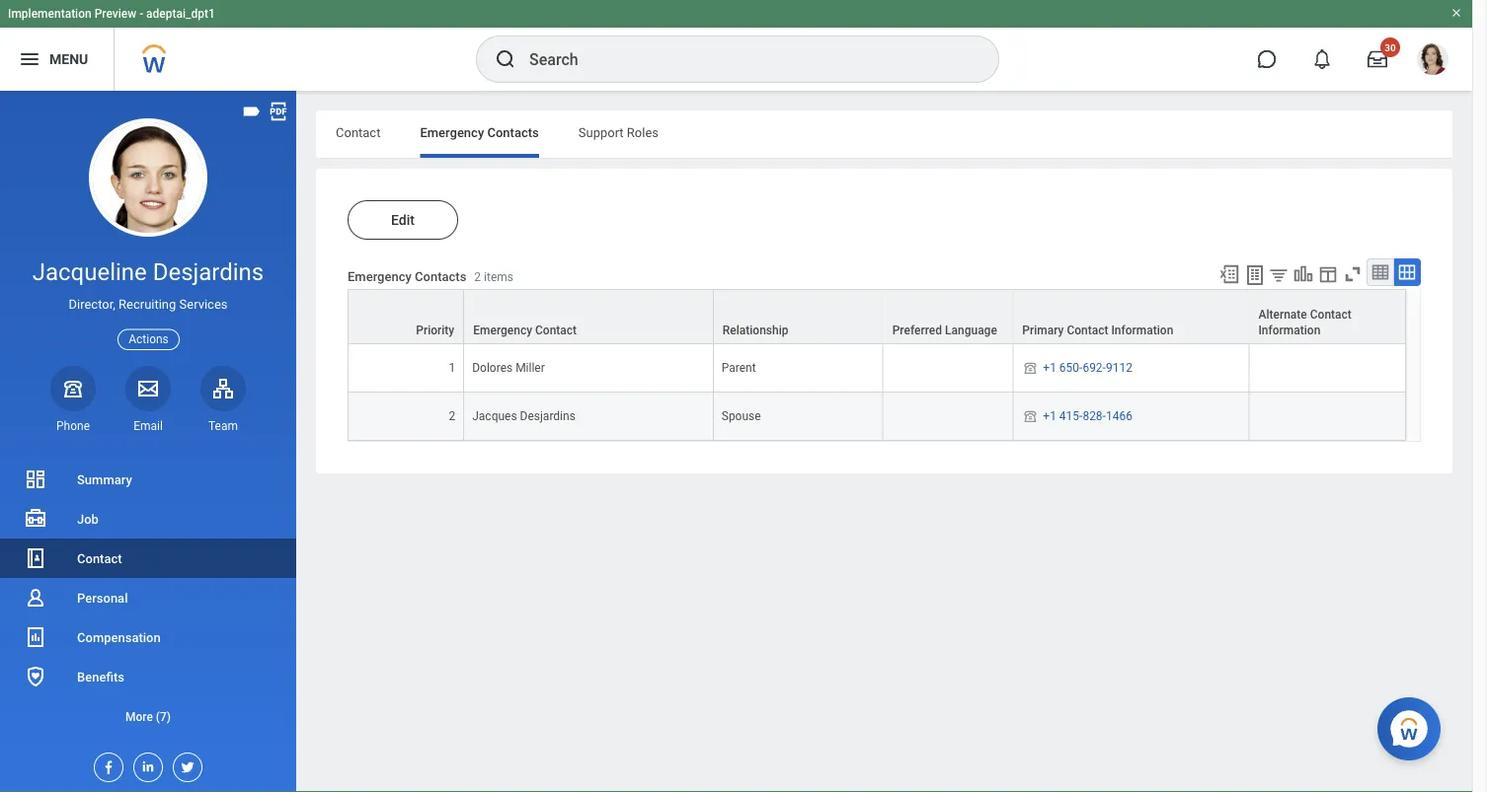 Task type: locate. For each thing, give the bounding box(es) containing it.
spouse
[[722, 410, 761, 424]]

3 row from the top
[[348, 393, 1406, 442]]

language
[[945, 324, 997, 338]]

1 information from the left
[[1111, 324, 1173, 338]]

row
[[348, 289, 1406, 345], [348, 345, 1406, 393], [348, 393, 1406, 442]]

alternate
[[1259, 308, 1307, 322]]

tab list
[[316, 111, 1453, 158]]

1 horizontal spatial information
[[1259, 324, 1321, 338]]

fullscreen image
[[1342, 264, 1364, 285]]

contact up edit button
[[336, 125, 381, 140]]

contact inside alternate contact information
[[1310, 308, 1352, 322]]

parent element
[[722, 358, 756, 375]]

relationship
[[723, 324, 788, 338]]

priority button
[[349, 290, 463, 344]]

1
[[449, 361, 455, 375]]

30 button
[[1356, 38, 1400, 81]]

row for support roles
[[348, 345, 1406, 393]]

desjardins
[[153, 258, 264, 286], [520, 410, 576, 424]]

director,
[[69, 297, 115, 312]]

director, recruiting services
[[69, 297, 228, 312]]

+1 inside +1 650-692-9112 link
[[1043, 361, 1057, 375]]

preferred language
[[892, 324, 997, 338]]

+1 for +1 415-828-1466
[[1043, 410, 1057, 424]]

view team image
[[211, 377, 235, 401]]

adeptai_dpt1
[[146, 7, 215, 21]]

compensation
[[77, 631, 161, 645]]

1 horizontal spatial contacts
[[487, 125, 539, 140]]

primary contact information button
[[1014, 290, 1249, 344]]

phone image up phone
[[59, 377, 87, 401]]

linkedin image
[[134, 754, 156, 775]]

items
[[484, 270, 513, 284]]

priority
[[416, 324, 454, 338]]

-
[[139, 7, 143, 21]]

click to view/edit grid preferences image
[[1317, 264, 1339, 285]]

1 vertical spatial emergency
[[348, 269, 412, 284]]

more
[[125, 710, 153, 724]]

preferred
[[892, 324, 942, 338]]

row for jacqueline desjardins
[[348, 289, 1406, 345]]

contacts up "priority" popup button
[[415, 269, 466, 284]]

2 left jacques
[[449, 410, 455, 424]]

information up 9112 on the top
[[1111, 324, 1173, 338]]

contact image
[[24, 547, 47, 571]]

desjardins up "services"
[[153, 258, 264, 286]]

cell
[[884, 345, 1014, 393], [1250, 345, 1406, 393], [884, 393, 1014, 442], [1250, 393, 1406, 442]]

more (7) button
[[0, 706, 296, 729]]

phone image down primary
[[1021, 361, 1039, 376]]

email jacqueline desjardins element
[[125, 419, 171, 434]]

implementation preview -   adeptai_dpt1
[[8, 7, 215, 21]]

preferred language button
[[884, 290, 1013, 344]]

list containing summary
[[0, 460, 296, 737]]

list
[[0, 460, 296, 737]]

+1
[[1043, 361, 1057, 375], [1043, 410, 1057, 424]]

toolbar
[[1210, 259, 1421, 289]]

primary
[[1022, 324, 1064, 338]]

contact inside tab list
[[336, 125, 381, 140]]

0 horizontal spatial desjardins
[[153, 258, 264, 286]]

+1 inside +1 415-828-1466 link
[[1043, 410, 1057, 424]]

1 horizontal spatial 2
[[474, 270, 481, 284]]

650-
[[1059, 361, 1083, 375]]

job image
[[24, 508, 47, 531]]

close environment banner image
[[1451, 7, 1462, 19]]

2 inside emergency contacts 2 items
[[474, 270, 481, 284]]

email button
[[125, 366, 171, 434]]

personal
[[77, 591, 128, 606]]

2 row from the top
[[348, 345, 1406, 393]]

0 vertical spatial 2
[[474, 270, 481, 284]]

row containing 1
[[348, 345, 1406, 393]]

contact for emergency contact
[[535, 324, 577, 338]]

emergency for emergency contacts 2 items
[[348, 269, 412, 284]]

contacts down search image
[[487, 125, 539, 140]]

actions
[[129, 333, 169, 347]]

desjardins for jacques desjardins
[[520, 410, 576, 424]]

1 vertical spatial contacts
[[415, 269, 466, 284]]

team link
[[200, 366, 246, 434]]

1 vertical spatial +1
[[1043, 410, 1057, 424]]

contact up +1 650-692-9112 link at right
[[1067, 324, 1108, 338]]

contacts inside tab list
[[487, 125, 539, 140]]

phone
[[56, 420, 90, 433]]

phone image left 415-
[[1021, 409, 1039, 425]]

search image
[[494, 47, 517, 71]]

row containing 2
[[348, 393, 1406, 442]]

more (7)
[[125, 710, 171, 724]]

contact up personal
[[77, 552, 122, 566]]

0 horizontal spatial contacts
[[415, 269, 466, 284]]

phone image
[[1021, 361, 1039, 376], [59, 377, 87, 401], [1021, 409, 1039, 425]]

jacqueline desjardins
[[32, 258, 264, 286]]

2 vertical spatial emergency
[[473, 324, 532, 338]]

desjardins inside navigation pane region
[[153, 258, 264, 286]]

0 horizontal spatial information
[[1111, 324, 1173, 338]]

contact down click to view/edit grid preferences image
[[1310, 308, 1352, 322]]

menu
[[49, 51, 88, 67]]

table image
[[1371, 263, 1390, 282]]

0 vertical spatial +1
[[1043, 361, 1057, 375]]

0 vertical spatial desjardins
[[153, 258, 264, 286]]

0 vertical spatial emergency
[[420, 125, 484, 140]]

desjardins down miller
[[520, 410, 576, 424]]

alternate contact information button
[[1250, 290, 1405, 344]]

2 +1 from the top
[[1043, 410, 1057, 424]]

mail image
[[136, 377, 160, 401]]

select to filter grid data image
[[1268, 265, 1290, 285]]

jacqueline
[[32, 258, 147, 286]]

team
[[208, 420, 238, 433]]

+1 left 650-
[[1043, 361, 1057, 375]]

jacques desjardins
[[472, 410, 576, 424]]

0 horizontal spatial 2
[[449, 410, 455, 424]]

dolores miller element
[[472, 358, 545, 375]]

row containing alternate contact information
[[348, 289, 1406, 345]]

expand table image
[[1397, 263, 1417, 282]]

email
[[133, 420, 163, 433]]

benefits link
[[0, 658, 296, 697]]

2
[[474, 270, 481, 284], [449, 410, 455, 424]]

contact inside list
[[77, 552, 122, 566]]

phone image for 2
[[1021, 409, 1039, 425]]

phone button
[[50, 366, 96, 434]]

information inside alternate contact information
[[1259, 324, 1321, 338]]

2 information from the left
[[1259, 324, 1321, 338]]

+1 415-828-1466
[[1043, 410, 1133, 424]]

summary image
[[24, 468, 47, 492]]

1 horizontal spatial desjardins
[[520, 410, 576, 424]]

30
[[1385, 41, 1396, 53]]

information
[[1111, 324, 1173, 338], [1259, 324, 1321, 338]]

1 row from the top
[[348, 289, 1406, 345]]

1 vertical spatial 2
[[449, 410, 455, 424]]

Search Workday  search field
[[529, 38, 958, 81]]

information for alternate contact information
[[1259, 324, 1321, 338]]

contact for primary contact information
[[1067, 324, 1108, 338]]

team jacqueline desjardins element
[[200, 419, 246, 434]]

2 left items
[[474, 270, 481, 284]]

information down alternate
[[1259, 324, 1321, 338]]

information for primary contact information
[[1111, 324, 1173, 338]]

emergency
[[420, 125, 484, 140], [348, 269, 412, 284], [473, 324, 532, 338]]

contacts
[[487, 125, 539, 140], [415, 269, 466, 284]]

contact
[[336, 125, 381, 140], [1310, 308, 1352, 322], [535, 324, 577, 338], [1067, 324, 1108, 338], [77, 552, 122, 566]]

support
[[578, 125, 624, 140]]

emergency inside popup button
[[473, 324, 532, 338]]

contact up miller
[[535, 324, 577, 338]]

1 +1 from the top
[[1043, 361, 1057, 375]]

emergency contacts
[[420, 125, 539, 140]]

+1 left 415-
[[1043, 410, 1057, 424]]

1 vertical spatial desjardins
[[520, 410, 576, 424]]

0 vertical spatial contacts
[[487, 125, 539, 140]]

inbox large image
[[1368, 49, 1387, 69]]



Task type: vqa. For each thing, say whether or not it's contained in the screenshot.
row associated with Jacqueline Desjardins
yes



Task type: describe. For each thing, give the bounding box(es) containing it.
dolores miller
[[472, 361, 545, 375]]

emergency for emergency contacts
[[420, 125, 484, 140]]

summary
[[77, 473, 132, 487]]

+1 650-692-9112 link
[[1043, 358, 1133, 375]]

tab list containing contact
[[316, 111, 1453, 158]]

preview
[[94, 7, 136, 21]]

benefits image
[[24, 666, 47, 689]]

relationship button
[[714, 290, 883, 344]]

compensation image
[[24, 626, 47, 650]]

benefits
[[77, 670, 124, 685]]

twitter image
[[174, 754, 196, 776]]

contacts for emergency contacts 2 items
[[415, 269, 466, 284]]

personal image
[[24, 587, 47, 610]]

jacques desjardins element
[[472, 406, 576, 424]]

1466
[[1106, 410, 1133, 424]]

notifications large image
[[1312, 49, 1332, 69]]

facebook image
[[95, 754, 117, 776]]

view printable version (pdf) image
[[268, 101, 289, 122]]

contact link
[[0, 539, 296, 579]]

692-
[[1083, 361, 1106, 375]]

emergency contact button
[[464, 290, 713, 344]]

emergency for emergency contact
[[473, 324, 532, 338]]

summary link
[[0, 460, 296, 500]]

tag image
[[241, 101, 263, 122]]

edit button
[[348, 200, 458, 240]]

jacques
[[472, 410, 517, 424]]

contact for alternate contact information
[[1310, 308, 1352, 322]]

menu button
[[0, 28, 114, 91]]

+1 650-692-9112
[[1043, 361, 1133, 375]]

spouse element
[[722, 406, 761, 424]]

phone image for 1
[[1021, 361, 1039, 376]]

compensation link
[[0, 618, 296, 658]]

navigation pane region
[[0, 91, 296, 793]]

job
[[77, 512, 99, 527]]

services
[[179, 297, 228, 312]]

recruiting
[[119, 297, 176, 312]]

phone image inside popup button
[[59, 377, 87, 401]]

dolores
[[472, 361, 513, 375]]

parent
[[722, 361, 756, 375]]

+1 for +1 650-692-9112
[[1043, 361, 1057, 375]]

9112
[[1106, 361, 1133, 375]]

justify image
[[18, 47, 41, 71]]

contacts for emergency contacts
[[487, 125, 539, 140]]

+1 415-828-1466 link
[[1043, 406, 1133, 424]]

emergency contacts 2 items
[[348, 269, 513, 284]]

profile logan mcneil image
[[1417, 43, 1449, 79]]

(7)
[[156, 710, 171, 724]]

miller
[[516, 361, 545, 375]]

support roles
[[578, 125, 659, 140]]

menu banner
[[0, 0, 1472, 91]]

desjardins for jacqueline desjardins
[[153, 258, 264, 286]]

actions button
[[118, 329, 180, 350]]

emergency contact
[[473, 324, 577, 338]]

export to excel image
[[1219, 264, 1240, 285]]

export to worksheets image
[[1243, 264, 1267, 287]]

expand/collapse chart image
[[1293, 264, 1314, 285]]

alternate contact information
[[1259, 308, 1352, 338]]

more (7) button
[[0, 697, 296, 737]]

415-
[[1059, 410, 1083, 424]]

edit
[[391, 212, 415, 228]]

828-
[[1083, 410, 1106, 424]]

roles
[[627, 125, 659, 140]]

2 inside row
[[449, 410, 455, 424]]

phone jacqueline desjardins element
[[50, 419, 96, 434]]

job link
[[0, 500, 296, 539]]

primary contact information
[[1022, 324, 1173, 338]]

implementation
[[8, 7, 92, 21]]

personal link
[[0, 579, 296, 618]]



